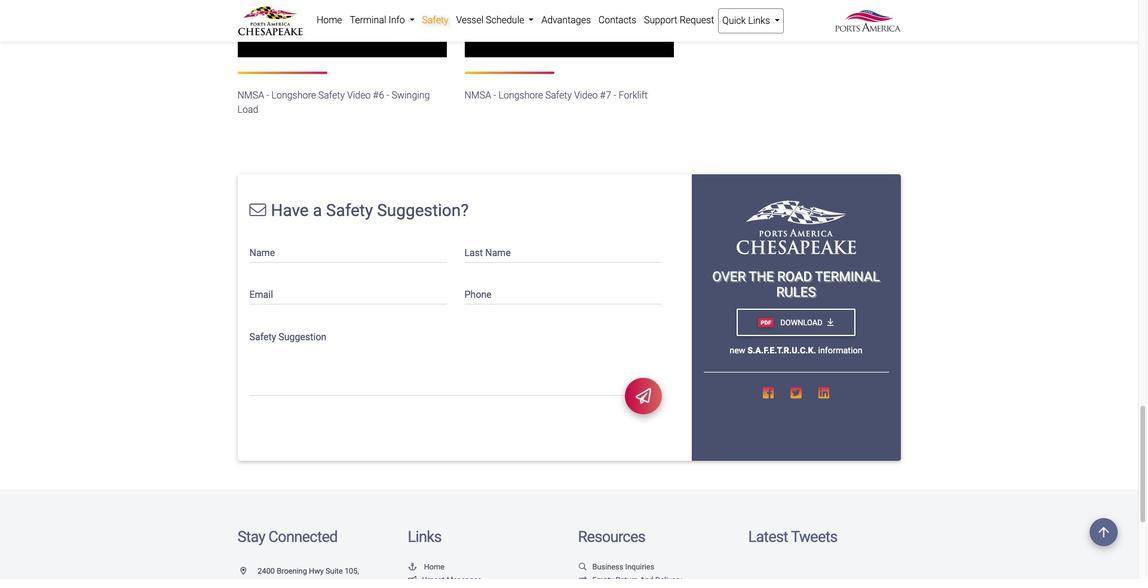 Task type: locate. For each thing, give the bounding box(es) containing it.
terminal info
[[350, 14, 407, 26]]

1 nmsa from the left
[[238, 89, 264, 101]]

-
[[267, 89, 269, 101], [387, 89, 389, 101], [494, 89, 496, 101], [614, 89, 617, 101]]

0 vertical spatial home
[[317, 14, 342, 26]]

1 horizontal spatial video image
[[465, 0, 674, 57]]

nmsa for nmsa - longshore safety video #7 - forklift
[[465, 89, 491, 101]]

video left #7
[[574, 89, 598, 101]]

safety left #6
[[318, 89, 345, 101]]

latest tweets
[[749, 529, 838, 547]]

stay connected
[[238, 529, 338, 547]]

0 vertical spatial links
[[749, 15, 770, 26]]

nmsa for nmsa - longshore safety video #6 - swinging load
[[238, 89, 264, 101]]

1 vertical spatial home link
[[408, 563, 445, 572]]

nmsa
[[238, 89, 264, 101], [465, 89, 491, 101]]

2 - from the left
[[387, 89, 389, 101]]

0 horizontal spatial video image
[[238, 0, 447, 57]]

home link left terminal
[[313, 8, 346, 32]]

Safety Suggestion text field
[[250, 324, 662, 397]]

0 horizontal spatial video
[[347, 89, 371, 101]]

support request
[[644, 14, 714, 26]]

go to top image
[[1090, 519, 1118, 547]]

linkedin image
[[819, 387, 830, 400]]

1 horizontal spatial links
[[749, 15, 770, 26]]

home link
[[313, 8, 346, 32], [408, 563, 445, 572]]

Email text field
[[250, 282, 447, 305]]

1 horizontal spatial nmsa
[[465, 89, 491, 101]]

swinging
[[392, 89, 430, 101]]

1 horizontal spatial name
[[485, 247, 511, 259]]

s.a.f.e.t.r.u.c.k.
[[748, 346, 816, 356]]

links
[[749, 15, 770, 26], [408, 529, 442, 547]]

video image for #6
[[238, 0, 447, 57]]

name up email
[[250, 247, 275, 259]]

safety inside nmsa - longshore safety video #6 - swinging load
[[318, 89, 345, 101]]

over the road terminal rules
[[713, 269, 880, 300]]

0 horizontal spatial links
[[408, 529, 442, 547]]

home
[[317, 14, 342, 26], [424, 563, 445, 572]]

terminal info link
[[346, 8, 418, 32]]

business inquiries link
[[578, 563, 655, 572]]

longshore for nmsa - longshore safety video #7 - forklift
[[499, 89, 543, 101]]

0 horizontal spatial home
[[317, 14, 342, 26]]

schedule
[[486, 14, 524, 26]]

video
[[347, 89, 371, 101], [574, 89, 598, 101]]

1 horizontal spatial home link
[[408, 563, 445, 572]]

suite
[[326, 567, 343, 576]]

1 name from the left
[[250, 247, 275, 259]]

#6
[[373, 89, 384, 101]]

2400 broening hwy suite 105, link
[[238, 567, 359, 580]]

pdf
[[761, 319, 772, 326]]

search image
[[578, 564, 588, 572]]

Last Name text field
[[465, 240, 662, 263]]

1 horizontal spatial home
[[424, 563, 445, 572]]

support
[[644, 14, 678, 26]]

name right last
[[485, 247, 511, 259]]

nmsa - longshore safety video #6 - swinging load
[[238, 89, 430, 115]]

business
[[593, 563, 624, 572]]

hwy
[[309, 567, 324, 576]]

home left terminal
[[317, 14, 342, 26]]

new
[[730, 346, 746, 356]]

home right the anchor icon
[[424, 563, 445, 572]]

2 longshore from the left
[[499, 89, 543, 101]]

video left #6
[[347, 89, 371, 101]]

0 vertical spatial home link
[[313, 8, 346, 32]]

longshore inside nmsa - longshore safety video #6 - swinging load
[[272, 89, 316, 101]]

links right quick
[[749, 15, 770, 26]]

have a safety suggestion?
[[271, 201, 469, 220]]

have
[[271, 201, 309, 220]]

video image
[[238, 0, 447, 57], [465, 0, 674, 57]]

load
[[238, 104, 258, 115]]

map marker alt image
[[241, 569, 256, 576]]

2 name from the left
[[485, 247, 511, 259]]

1 horizontal spatial video
[[574, 89, 598, 101]]

terminal
[[350, 14, 386, 26]]

quick links link
[[718, 8, 784, 33]]

request
[[680, 14, 714, 26]]

links up the anchor icon
[[408, 529, 442, 547]]

video inside nmsa - longshore safety video #6 - swinging load
[[347, 89, 371, 101]]

support request link
[[640, 8, 718, 32]]

1 vertical spatial links
[[408, 529, 442, 547]]

home link up the bullhorn icon
[[408, 563, 445, 572]]

suggestion
[[279, 332, 327, 343]]

safety link
[[418, 8, 453, 32]]

safety left #7
[[546, 89, 572, 101]]

0 horizontal spatial nmsa
[[238, 89, 264, 101]]

email
[[250, 289, 273, 301]]

0 horizontal spatial longshore
[[272, 89, 316, 101]]

twitter square image
[[791, 387, 802, 400]]

1 horizontal spatial longshore
[[499, 89, 543, 101]]

longshore
[[272, 89, 316, 101], [499, 89, 543, 101]]

nmsa inside nmsa - longshore safety video #6 - swinging load
[[238, 89, 264, 101]]

1 - from the left
[[267, 89, 269, 101]]

1 longshore from the left
[[272, 89, 316, 101]]

105,
[[345, 567, 359, 576]]

a
[[313, 201, 322, 220]]

1 video from the left
[[347, 89, 371, 101]]

safety
[[422, 14, 449, 26], [318, 89, 345, 101], [546, 89, 572, 101], [326, 201, 373, 220], [250, 332, 276, 343]]

info
[[389, 14, 405, 26]]

0 horizontal spatial home link
[[313, 8, 346, 32]]

road
[[778, 269, 812, 284]]

2 video image from the left
[[465, 0, 674, 57]]

1 video image from the left
[[238, 0, 447, 57]]

contacts link
[[595, 8, 640, 32]]

2 nmsa from the left
[[465, 89, 491, 101]]

0 horizontal spatial name
[[250, 247, 275, 259]]

2 video from the left
[[574, 89, 598, 101]]

quick links
[[723, 15, 773, 26]]

name
[[250, 247, 275, 259], [485, 247, 511, 259]]

information
[[819, 346, 863, 356]]

business inquiries
[[593, 563, 655, 572]]

phone
[[465, 289, 492, 301]]



Task type: describe. For each thing, give the bounding box(es) containing it.
download
[[779, 318, 823, 327]]

nmsa - longshore safety video #7 - forklift
[[465, 89, 648, 101]]

last name
[[465, 247, 511, 259]]

forklift
[[619, 89, 648, 101]]

last
[[465, 247, 483, 259]]

safety right 'a'
[[326, 201, 373, 220]]

video for #7
[[574, 89, 598, 101]]

2400
[[258, 567, 275, 576]]

longshore for nmsa - longshore safety video #6 - swinging load
[[272, 89, 316, 101]]

vessel schedule link
[[453, 8, 538, 32]]

vessel
[[456, 14, 484, 26]]

Name text field
[[250, 240, 447, 263]]

quick
[[723, 15, 746, 26]]

broening
[[277, 567, 307, 576]]

connected
[[269, 529, 338, 547]]

rules
[[777, 285, 816, 300]]

anchor image
[[408, 564, 418, 572]]

arrow to bottom image
[[828, 318, 834, 327]]

seagirt terminal image
[[737, 201, 856, 254]]

inquiries
[[625, 563, 655, 572]]

4 - from the left
[[614, 89, 617, 101]]

bullhorn image
[[408, 577, 418, 580]]

new s.a.f.e.t.r.u.c.k. information
[[730, 346, 863, 356]]

video for #6
[[347, 89, 371, 101]]

3 - from the left
[[494, 89, 496, 101]]

safety suggestion
[[250, 332, 327, 343]]

vessel schedule
[[456, 14, 527, 26]]

stay
[[238, 529, 265, 547]]

suggestion?
[[377, 201, 469, 220]]

facebook square image
[[763, 387, 774, 400]]

over
[[713, 269, 746, 284]]

home inside home link
[[317, 14, 342, 26]]

2400 broening hwy suite 105,
[[238, 567, 359, 580]]

resources
[[578, 529, 646, 547]]

Phone text field
[[465, 282, 662, 305]]

safety left vessel
[[422, 14, 449, 26]]

the
[[749, 269, 774, 284]]

contacts
[[599, 14, 637, 26]]

exchange image
[[578, 577, 588, 580]]

terminal
[[815, 269, 880, 284]]

latest
[[749, 529, 788, 547]]

1 vertical spatial home
[[424, 563, 445, 572]]

advantages
[[542, 14, 591, 26]]

video image for #7
[[465, 0, 674, 57]]

#7
[[600, 89, 612, 101]]

advantages link
[[538, 8, 595, 32]]

safety left suggestion
[[250, 332, 276, 343]]

tweets
[[791, 529, 838, 547]]



Task type: vqa. For each thing, say whether or not it's contained in the screenshot.
▼
no



